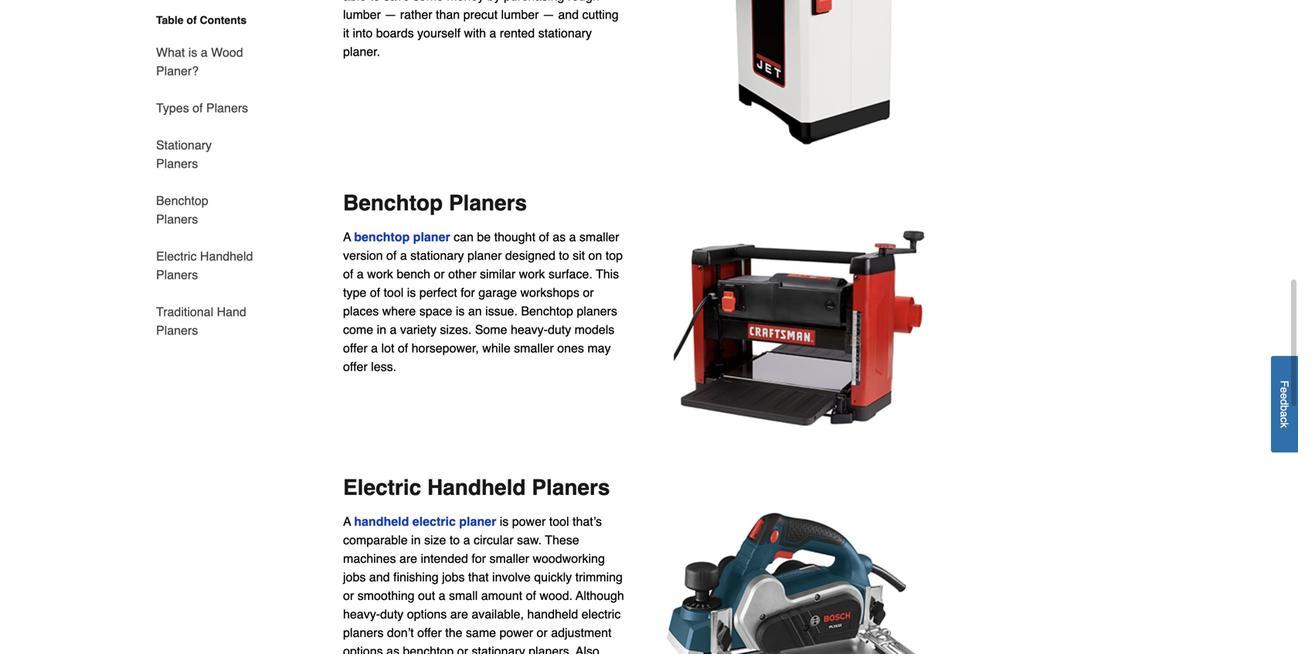 Task type: vqa. For each thing, say whether or not it's contained in the screenshot.
check
no



Task type: locate. For each thing, give the bounding box(es) containing it.
1 vertical spatial in
[[411, 533, 421, 548]]

0 vertical spatial heavy-
[[511, 323, 548, 337]]

0 horizontal spatial heavy-
[[343, 608, 380, 622]]

benchtop planers down stationary planers
[[156, 194, 208, 226]]

planer up circular
[[459, 515, 496, 529]]

e up the b
[[1279, 394, 1291, 400]]

electric handheld planers up traditional
[[156, 249, 253, 282]]

handheld up circular
[[427, 476, 526, 500]]

that
[[468, 570, 489, 585]]

0 vertical spatial as
[[553, 230, 566, 244]]

1 e from the top
[[1279, 388, 1291, 394]]

0 vertical spatial a
[[343, 230, 351, 244]]

of left wood.
[[526, 589, 536, 603]]

heavy-
[[511, 323, 548, 337], [343, 608, 380, 622]]

electric handheld planers inside table of contents element
[[156, 249, 253, 282]]

1 horizontal spatial stationary
[[472, 645, 525, 655]]

woodworking
[[533, 552, 605, 566]]

a red and black craftsman benchtop planer. image
[[649, 228, 955, 429]]

duty up ones at bottom left
[[548, 323, 571, 337]]

duty inside can be thought of as a smaller version of a stationary planer designed to sit on top of a work bench or other similar work surface. this type of tool is perfect for garage workshops or places where space is an issue. benchtop planers come in a variety sizes. some heavy-duty models offer a lot of horsepower, while smaller ones may offer less.
[[548, 323, 571, 337]]

2 vertical spatial offer
[[417, 626, 442, 640]]

1 horizontal spatial electric
[[582, 608, 621, 622]]

similar
[[480, 267, 516, 281]]

in
[[377, 323, 386, 337], [411, 533, 421, 548]]

0 horizontal spatial tool
[[384, 286, 404, 300]]

handheld
[[354, 515, 409, 529], [527, 608, 578, 622]]

traditional
[[156, 305, 213, 319]]

0 horizontal spatial benchtop
[[156, 194, 208, 208]]

handheld down benchtop planers link
[[200, 249, 253, 264]]

a right out
[[439, 589, 446, 603]]

0 vertical spatial electric handheld planers
[[156, 249, 253, 282]]

planers
[[577, 304, 617, 318], [343, 626, 384, 640]]

electric
[[413, 515, 456, 529], [582, 608, 621, 622]]

0 horizontal spatial handheld
[[200, 249, 253, 264]]

that's
[[573, 515, 602, 529]]

a up k
[[1279, 412, 1291, 418]]

a
[[201, 45, 208, 60], [569, 230, 576, 244], [400, 248, 407, 263], [357, 267, 364, 281], [390, 323, 397, 337], [371, 341, 378, 355], [1279, 412, 1291, 418], [463, 533, 470, 548], [439, 589, 446, 603]]

to inside is power tool that's comparable in size to a circular saw. these machines are intended for smaller woodworking jobs and finishing jobs that involve quickly trimming or smoothing out a small amount of wood. although heavy-duty options are available, handheld electric planers don't offer the same power or adjustment options as benchtop or stationary planers
[[450, 533, 460, 548]]

stationary
[[411, 248, 464, 263], [472, 645, 525, 655]]

a down benchtop planer link
[[400, 248, 407, 263]]

c
[[1279, 418, 1291, 423]]

power
[[512, 515, 546, 529], [500, 626, 533, 640]]

planers up traditional
[[156, 268, 198, 282]]

0 horizontal spatial electric
[[413, 515, 456, 529]]

2 a from the top
[[343, 515, 351, 529]]

saw.
[[517, 533, 542, 548]]

of down a benchtop planer
[[386, 248, 397, 263]]

planers
[[206, 101, 248, 115], [156, 157, 198, 171], [449, 191, 527, 216], [156, 212, 198, 226], [156, 268, 198, 282], [156, 323, 198, 338], [532, 476, 610, 500]]

stationary inside is power tool that's comparable in size to a circular saw. these machines are intended for smaller woodworking jobs and finishing jobs that involve quickly trimming or smoothing out a small amount of wood. although heavy-duty options are available, handheld electric planers don't offer the same power or adjustment options as benchtop or stationary planers
[[472, 645, 525, 655]]

electric handheld planers link
[[156, 238, 254, 294]]

0 vertical spatial handheld
[[200, 249, 253, 264]]

1 vertical spatial duty
[[380, 608, 404, 622]]

1 horizontal spatial jobs
[[442, 570, 465, 585]]

0 vertical spatial duty
[[548, 323, 571, 337]]

planers down the stationary
[[156, 157, 198, 171]]

0 vertical spatial electric
[[413, 515, 456, 529]]

2 work from the left
[[519, 267, 545, 281]]

1 horizontal spatial are
[[450, 608, 468, 622]]

1 vertical spatial heavy-
[[343, 608, 380, 622]]

electric down benchtop planers link
[[156, 249, 197, 264]]

wood.
[[540, 589, 573, 603]]

or
[[434, 267, 445, 281], [583, 286, 594, 300], [343, 589, 354, 603], [537, 626, 548, 640], [457, 645, 468, 655]]

heavy- inside is power tool that's comparable in size to a circular saw. these machines are intended for smaller woodworking jobs and finishing jobs that involve quickly trimming or smoothing out a small amount of wood. although heavy-duty options are available, handheld electric planers don't offer the same power or adjustment options as benchtop or stationary planers
[[343, 608, 380, 622]]

can be thought of as a smaller version of a stationary planer designed to sit on top of a work bench or other similar work surface. this type of tool is perfect for garage workshops or places where space is an issue. benchtop planers come in a variety sizes. some heavy-duty models offer a lot of horsepower, while smaller ones may offer less.
[[343, 230, 623, 374]]

to
[[559, 248, 569, 263], [450, 533, 460, 548]]

stationary down same
[[472, 645, 525, 655]]

0 vertical spatial electric
[[156, 249, 197, 264]]

involve
[[492, 570, 531, 585]]

to left "sit"
[[559, 248, 569, 263]]

machines
[[343, 552, 396, 566]]

1 horizontal spatial planers
[[577, 304, 617, 318]]

1 horizontal spatial benchtop
[[343, 191, 443, 216]]

planers up electric handheld planers link
[[156, 212, 198, 226]]

a handheld electric planer
[[343, 515, 496, 529]]

stationary planers
[[156, 138, 212, 171]]

as up designed
[[553, 230, 566, 244]]

2 vertical spatial smaller
[[490, 552, 529, 566]]

while
[[483, 341, 511, 355]]

1 vertical spatial for
[[472, 552, 486, 566]]

planers up be at left
[[449, 191, 527, 216]]

wood
[[211, 45, 243, 60]]

electric up size
[[413, 515, 456, 529]]

other
[[448, 267, 477, 281]]

smaller left ones at bottom left
[[514, 341, 554, 355]]

1 vertical spatial benchtop
[[403, 645, 454, 655]]

is inside is power tool that's comparable in size to a circular saw. these machines are intended for smaller woodworking jobs and finishing jobs that involve quickly trimming or smoothing out a small amount of wood. although heavy-duty options are available, handheld electric planers don't offer the same power or adjustment options as benchtop or stationary planers
[[500, 515, 509, 529]]

in inside can be thought of as a smaller version of a stationary planer designed to sit on top of a work bench or other similar work surface. this type of tool is perfect for garage workshops or places where space is an issue. benchtop planers come in a variety sizes. some heavy-duty models offer a lot of horsepower, while smaller ones may offer less.
[[377, 323, 386, 337]]

0 vertical spatial options
[[407, 608, 447, 622]]

handheld inside electric handheld planers
[[200, 249, 253, 264]]

planers down traditional
[[156, 323, 198, 338]]

workshops
[[521, 286, 580, 300]]

of up designed
[[539, 230, 549, 244]]

planers down what is a wood planer? link
[[206, 101, 248, 115]]

1 horizontal spatial handheld
[[527, 608, 578, 622]]

in inside is power tool that's comparable in size to a circular saw. these machines are intended for smaller woodworking jobs and finishing jobs that involve quickly trimming or smoothing out a small amount of wood. although heavy-duty options are available, handheld electric planers don't offer the same power or adjustment options as benchtop or stationary planers
[[411, 533, 421, 548]]

for up 'that' at the bottom left of the page
[[472, 552, 486, 566]]

top
[[606, 248, 623, 263]]

are down small on the left of page
[[450, 608, 468, 622]]

duty
[[548, 323, 571, 337], [380, 608, 404, 622]]

planer
[[413, 230, 450, 244], [468, 248, 502, 263], [459, 515, 496, 529]]

types of planers
[[156, 101, 248, 115]]

electric down "although"
[[582, 608, 621, 622]]

or left adjustment
[[537, 626, 548, 640]]

benchtop up 'version'
[[354, 230, 410, 244]]

1 vertical spatial as
[[387, 645, 400, 655]]

benchtop up a benchtop planer
[[343, 191, 443, 216]]

benchtop down stationary planers
[[156, 194, 208, 208]]

to right size
[[450, 533, 460, 548]]

or down the the
[[457, 645, 468, 655]]

smaller up involve at left
[[490, 552, 529, 566]]

planers inside is power tool that's comparable in size to a circular saw. these machines are intended for smaller woodworking jobs and finishing jobs that involve quickly trimming or smoothing out a small amount of wood. although heavy-duty options are available, handheld electric planers don't offer the same power or adjustment options as benchtop or stationary planers
[[343, 626, 384, 640]]

or down surface.
[[583, 286, 594, 300]]

offer left the the
[[417, 626, 442, 640]]

a up lot
[[390, 323, 397, 337]]

are
[[400, 552, 417, 566], [450, 608, 468, 622]]

0 horizontal spatial duty
[[380, 608, 404, 622]]

finishing
[[393, 570, 439, 585]]

or left smoothing
[[343, 589, 354, 603]]

jobs down "intended"
[[442, 570, 465, 585]]

1 horizontal spatial duty
[[548, 323, 571, 337]]

some
[[475, 323, 507, 337]]

handheld down wood.
[[527, 608, 578, 622]]

0 horizontal spatial work
[[367, 267, 393, 281]]

1 horizontal spatial electric handheld planers
[[343, 476, 610, 500]]

0 horizontal spatial jobs
[[343, 570, 366, 585]]

to inside can be thought of as a smaller version of a stationary planer designed to sit on top of a work bench or other similar work surface. this type of tool is perfect for garage workshops or places where space is an issue. benchtop planers come in a variety sizes. some heavy-duty models offer a lot of horsepower, while smaller ones may offer less.
[[559, 248, 569, 263]]

options
[[407, 608, 447, 622], [343, 645, 383, 655]]

1 vertical spatial tool
[[549, 515, 569, 529]]

what is a wood planer? link
[[156, 34, 254, 90]]

0 horizontal spatial stationary
[[411, 248, 464, 263]]

jobs
[[343, 570, 366, 585], [442, 570, 465, 585]]

electric handheld planers up circular
[[343, 476, 610, 500]]

heavy- down the issue.
[[511, 323, 548, 337]]

power up saw.
[[512, 515, 546, 529]]

1 vertical spatial are
[[450, 608, 468, 622]]

small
[[449, 589, 478, 603]]

planers up models
[[577, 304, 617, 318]]

e up d
[[1279, 388, 1291, 394]]

tool inside is power tool that's comparable in size to a circular saw. these machines are intended for smaller woodworking jobs and finishing jobs that involve quickly trimming or smoothing out a small amount of wood. although heavy-duty options are available, handheld electric planers don't offer the same power or adjustment options as benchtop or stationary planers
[[549, 515, 569, 529]]

1 vertical spatial electric
[[582, 608, 621, 622]]

1 vertical spatial electric
[[343, 476, 421, 500]]

planers left the don't
[[343, 626, 384, 640]]

0 horizontal spatial electric handheld planers
[[156, 249, 253, 282]]

types
[[156, 101, 189, 115]]

for down other
[[461, 286, 475, 300]]

1 horizontal spatial options
[[407, 608, 447, 622]]

what is a wood planer?
[[156, 45, 243, 78]]

0 vertical spatial for
[[461, 286, 475, 300]]

are up 'finishing'
[[400, 552, 417, 566]]

0 vertical spatial to
[[559, 248, 569, 263]]

benchtop
[[343, 191, 443, 216], [156, 194, 208, 208], [521, 304, 573, 318]]

0 vertical spatial stationary
[[411, 248, 464, 263]]

of up type
[[343, 267, 354, 281]]

as
[[553, 230, 566, 244], [387, 645, 400, 655]]

0 vertical spatial benchtop
[[354, 230, 410, 244]]

as down the don't
[[387, 645, 400, 655]]

offer down come
[[343, 341, 368, 355]]

options down out
[[407, 608, 447, 622]]

is up circular
[[500, 515, 509, 529]]

less.
[[371, 360, 397, 374]]

of right 'table'
[[187, 14, 197, 26]]

benchtop planers up can at the left top
[[343, 191, 527, 216]]

a inside "what is a wood planer?"
[[201, 45, 208, 60]]

a up "sit"
[[569, 230, 576, 244]]

0 horizontal spatial to
[[450, 533, 460, 548]]

comparable
[[343, 533, 408, 548]]

0 vertical spatial handheld
[[354, 515, 409, 529]]

a left wood
[[201, 45, 208, 60]]

smaller
[[580, 230, 620, 244], [514, 341, 554, 355], [490, 552, 529, 566]]

planer down be at left
[[468, 248, 502, 263]]

0 horizontal spatial are
[[400, 552, 417, 566]]

size
[[424, 533, 446, 548]]

electric up a handheld electric planer
[[343, 476, 421, 500]]

0 horizontal spatial in
[[377, 323, 386, 337]]

be
[[477, 230, 491, 244]]

stationary inside can be thought of as a smaller version of a stationary planer designed to sit on top of a work bench or other similar work surface. this type of tool is perfect for garage workshops or places where space is an issue. benchtop planers come in a variety sizes. some heavy-duty models offer a lot of horsepower, while smaller ones may offer less.
[[411, 248, 464, 263]]

1 vertical spatial to
[[450, 533, 460, 548]]

heavy- down smoothing
[[343, 608, 380, 622]]

1 horizontal spatial electric
[[343, 476, 421, 500]]

a up comparable
[[343, 515, 351, 529]]

1 a from the top
[[343, 230, 351, 244]]

in down a handheld electric planer
[[411, 533, 421, 548]]

in up lot
[[377, 323, 386, 337]]

power down available,
[[500, 626, 533, 640]]

1 horizontal spatial as
[[553, 230, 566, 244]]

version
[[343, 248, 383, 263]]

0 horizontal spatial planers
[[343, 626, 384, 640]]

0 horizontal spatial as
[[387, 645, 400, 655]]

0 vertical spatial in
[[377, 323, 386, 337]]

0 horizontal spatial electric
[[156, 249, 197, 264]]

1 horizontal spatial handheld
[[427, 476, 526, 500]]

is
[[188, 45, 197, 60], [407, 286, 416, 300], [456, 304, 465, 318], [500, 515, 509, 529]]

options down smoothing
[[343, 645, 383, 655]]

electric handheld planers
[[156, 249, 253, 282], [343, 476, 610, 500]]

bench
[[397, 267, 430, 281]]

1 vertical spatial a
[[343, 515, 351, 529]]

0 vertical spatial tool
[[384, 286, 404, 300]]

contents
[[200, 14, 247, 26]]

1 horizontal spatial work
[[519, 267, 545, 281]]

benchtop inside can be thought of as a smaller version of a stationary planer designed to sit on top of a work bench or other similar work surface. this type of tool is perfect for garage workshops or places where space is an issue. benchtop planers come in a variety sizes. some heavy-duty models offer a lot of horsepower, while smaller ones may offer less.
[[521, 304, 573, 318]]

available,
[[472, 608, 524, 622]]

2 horizontal spatial benchtop
[[521, 304, 573, 318]]

smaller up on
[[580, 230, 620, 244]]

for inside is power tool that's comparable in size to a circular saw. these machines are intended for smaller woodworking jobs and finishing jobs that involve quickly trimming or smoothing out a small amount of wood. although heavy-duty options are available, handheld electric planers don't offer the same power or adjustment options as benchtop or stationary planers
[[472, 552, 486, 566]]

1 horizontal spatial heavy-
[[511, 323, 548, 337]]

0 horizontal spatial benchtop planers
[[156, 194, 208, 226]]

an
[[468, 304, 482, 318]]

jobs down machines
[[343, 570, 366, 585]]

work down 'version'
[[367, 267, 393, 281]]

work
[[367, 267, 393, 281], [519, 267, 545, 281]]

is right 'what'
[[188, 45, 197, 60]]

lot
[[381, 341, 395, 355]]

a up 'version'
[[343, 230, 351, 244]]

tool up 'where'
[[384, 286, 404, 300]]

places
[[343, 304, 379, 318]]

1 horizontal spatial to
[[559, 248, 569, 263]]

1 horizontal spatial tool
[[549, 515, 569, 529]]

1 vertical spatial stationary
[[472, 645, 525, 655]]

benchtop inside is power tool that's comparable in size to a circular saw. these machines are intended for smaller woodworking jobs and finishing jobs that involve quickly trimming or smoothing out a small amount of wood. although heavy-duty options are available, handheld electric planers don't offer the same power or adjustment options as benchtop or stationary planers
[[403, 645, 454, 655]]

1 vertical spatial smaller
[[514, 341, 554, 355]]

don't
[[387, 626, 414, 640]]

a for electric handheld planers
[[343, 515, 351, 529]]

1 horizontal spatial in
[[411, 533, 421, 548]]

planer left can at the left top
[[413, 230, 450, 244]]

handheld
[[200, 249, 253, 264], [427, 476, 526, 500]]

0 vertical spatial planers
[[577, 304, 617, 318]]

1 vertical spatial planer
[[468, 248, 502, 263]]

benchtop down workshops
[[521, 304, 573, 318]]

work down designed
[[519, 267, 545, 281]]

offer left less.
[[343, 360, 368, 374]]

tool up these
[[549, 515, 569, 529]]

duty down smoothing
[[380, 608, 404, 622]]

perfect
[[419, 286, 457, 300]]

0 vertical spatial planer
[[413, 230, 450, 244]]

benchtop planers inside table of contents element
[[156, 194, 208, 226]]

handheld up comparable
[[354, 515, 409, 529]]

1 vertical spatial handheld
[[527, 608, 578, 622]]

this
[[596, 267, 619, 281]]

1 vertical spatial options
[[343, 645, 383, 655]]

1 vertical spatial planers
[[343, 626, 384, 640]]

benchtop
[[354, 230, 410, 244], [403, 645, 454, 655]]

benchtop down the the
[[403, 645, 454, 655]]

stationary up bench
[[411, 248, 464, 263]]

table of contents element
[[138, 12, 254, 340]]

heavy- inside can be thought of as a smaller version of a stationary planer designed to sit on top of a work bench or other similar work surface. this type of tool is perfect for garage workshops or places where space is an issue. benchtop planers come in a variety sizes. some heavy-duty models offer a lot of horsepower, while smaller ones may offer less.
[[511, 323, 548, 337]]



Task type: describe. For each thing, give the bounding box(es) containing it.
0 vertical spatial smaller
[[580, 230, 620, 244]]

is power tool that's comparable in size to a circular saw. these machines are intended for smaller woodworking jobs and finishing jobs that involve quickly trimming or smoothing out a small amount of wood. although heavy-duty options are available, handheld electric planers don't offer the same power or adjustment options as benchtop or stationary planers
[[343, 515, 624, 655]]

trimming
[[576, 570, 623, 585]]

a benchtop planer
[[343, 230, 450, 244]]

types of planers link
[[156, 90, 248, 127]]

as inside can be thought of as a smaller version of a stationary planer designed to sit on top of a work bench or other similar work surface. this type of tool is perfect for garage workshops or places where space is an issue. benchtop planers come in a variety sizes. some heavy-duty models offer a lot of horsepower, while smaller ones may offer less.
[[553, 230, 566, 244]]

adjustment
[[551, 626, 612, 640]]

sizes.
[[440, 323, 472, 337]]

intended
[[421, 552, 468, 566]]

a inside f e e d b a c k button
[[1279, 412, 1291, 418]]

circular
[[474, 533, 514, 548]]

planer?
[[156, 64, 199, 78]]

although
[[576, 589, 624, 603]]

sit
[[573, 248, 585, 263]]

as inside is power tool that's comparable in size to a circular saw. these machines are intended for smaller woodworking jobs and finishing jobs that involve quickly trimming or smoothing out a small amount of wood. although heavy-duty options are available, handheld electric planers don't offer the same power or adjustment options as benchtop or stationary planers
[[387, 645, 400, 655]]

stationary planers link
[[156, 127, 254, 182]]

for inside can be thought of as a smaller version of a stationary planer designed to sit on top of a work bench or other similar work surface. this type of tool is perfect for garage workshops or places where space is an issue. benchtop planers come in a variety sizes. some heavy-duty models offer a lot of horsepower, while smaller ones may offer less.
[[461, 286, 475, 300]]

planers inside can be thought of as a smaller version of a stationary planer designed to sit on top of a work bench or other similar work surface. this type of tool is perfect for garage workshops or places where space is an issue. benchtop planers come in a variety sizes. some heavy-duty models offer a lot of horsepower, while smaller ones may offer less.
[[577, 304, 617, 318]]

k
[[1279, 423, 1291, 429]]

0 vertical spatial power
[[512, 515, 546, 529]]

smoothing
[[358, 589, 415, 603]]

garage
[[479, 286, 517, 300]]

2 e from the top
[[1279, 394, 1291, 400]]

d
[[1279, 400, 1291, 406]]

0 vertical spatial are
[[400, 552, 417, 566]]

f e e d b a c k button
[[1271, 356, 1299, 453]]

1 jobs from the left
[[343, 570, 366, 585]]

table
[[156, 14, 184, 26]]

benchtop planers link
[[156, 182, 254, 238]]

1 vertical spatial electric handheld planers
[[343, 476, 610, 500]]

electric inside electric handheld planers
[[156, 249, 197, 264]]

designed
[[505, 248, 556, 263]]

electric inside is power tool that's comparable in size to a circular saw. these machines are intended for smaller woodworking jobs and finishing jobs that involve quickly trimming or smoothing out a small amount of wood. although heavy-duty options are available, handheld electric planers don't offer the same power or adjustment options as benchtop or stationary planers
[[582, 608, 621, 622]]

models
[[575, 323, 615, 337]]

0 vertical spatial offer
[[343, 341, 368, 355]]

a left circular
[[463, 533, 470, 548]]

2 vertical spatial planer
[[459, 515, 496, 529]]

the
[[445, 626, 463, 640]]

a for benchtop planers
[[343, 230, 351, 244]]

out
[[418, 589, 435, 603]]

is inside "what is a wood planer?"
[[188, 45, 197, 60]]

where
[[382, 304, 416, 318]]

on
[[589, 248, 602, 263]]

of inside is power tool that's comparable in size to a circular saw. these machines are intended for smaller woodworking jobs and finishing jobs that involve quickly trimming or smoothing out a small amount of wood. although heavy-duty options are available, handheld electric planers don't offer the same power or adjustment options as benchtop or stationary planers
[[526, 589, 536, 603]]

ones
[[557, 341, 584, 355]]

hand
[[217, 305, 246, 319]]

planers up that's
[[532, 476, 610, 500]]

1 horizontal spatial benchtop planers
[[343, 191, 527, 216]]

what
[[156, 45, 185, 60]]

is down bench
[[407, 286, 416, 300]]

of right lot
[[398, 341, 408, 355]]

type
[[343, 286, 367, 300]]

these
[[545, 533, 579, 548]]

issue.
[[485, 304, 518, 318]]

horsepower,
[[412, 341, 479, 355]]

table of contents
[[156, 14, 247, 26]]

0 horizontal spatial handheld
[[354, 515, 409, 529]]

stationary
[[156, 138, 212, 152]]

and
[[369, 570, 390, 585]]

can
[[454, 230, 474, 244]]

traditional hand planers
[[156, 305, 246, 338]]

come
[[343, 323, 373, 337]]

smaller inside is power tool that's comparable in size to a circular saw. these machines are intended for smaller woodworking jobs and finishing jobs that involve quickly trimming or smoothing out a small amount of wood. although heavy-duty options are available, handheld electric planers don't offer the same power or adjustment options as benchtop or stationary planers
[[490, 552, 529, 566]]

of right types
[[193, 101, 203, 115]]

of right type
[[370, 286, 380, 300]]

offer inside is power tool that's comparable in size to a circular saw. these machines are intended for smaller woodworking jobs and finishing jobs that involve quickly trimming or smoothing out a small amount of wood. although heavy-duty options are available, handheld electric planers don't offer the same power or adjustment options as benchtop or stationary planers
[[417, 626, 442, 640]]

same
[[466, 626, 496, 640]]

planers inside traditional hand planers
[[156, 323, 198, 338]]

planers inside benchtop planers
[[156, 212, 198, 226]]

duty inside is power tool that's comparable in size to a circular saw. these machines are intended for smaller woodworking jobs and finishing jobs that involve quickly trimming or smoothing out a small amount of wood. although heavy-duty options are available, handheld electric planers don't offer the same power or adjustment options as benchtop or stationary planers
[[380, 608, 404, 622]]

1 vertical spatial offer
[[343, 360, 368, 374]]

planers inside stationary planers
[[156, 157, 198, 171]]

a left lot
[[371, 341, 378, 355]]

space
[[419, 304, 452, 318]]

a down 'version'
[[357, 267, 364, 281]]

traditional hand planers link
[[156, 294, 254, 340]]

thought
[[494, 230, 536, 244]]

f e e d b a c k
[[1279, 381, 1291, 429]]

may
[[588, 341, 611, 355]]

0 horizontal spatial options
[[343, 645, 383, 655]]

benchtop inside benchtop planers link
[[156, 194, 208, 208]]

is left the an
[[456, 304, 465, 318]]

surface.
[[549, 267, 593, 281]]

or up the perfect
[[434, 267, 445, 281]]

1 vertical spatial handheld
[[427, 476, 526, 500]]

f
[[1279, 381, 1291, 388]]

benchtop planer link
[[354, 230, 450, 244]]

variety
[[400, 323, 437, 337]]

tool inside can be thought of as a smaller version of a stationary planer designed to sit on top of a work bench or other similar work surface. this type of tool is perfect for garage workshops or places where space is an issue. benchtop planers come in a variety sizes. some heavy-duty models offer a lot of horsepower, while smaller ones may offer less.
[[384, 286, 404, 300]]

handheld electric planer link
[[354, 515, 496, 529]]

2 jobs from the left
[[442, 570, 465, 585]]

handheld inside is power tool that's comparable in size to a circular saw. these machines are intended for smaller woodworking jobs and finishing jobs that involve quickly trimming or smoothing out a small amount of wood. although heavy-duty options are available, handheld electric planers don't offer the same power or adjustment options as benchtop or stationary planers
[[527, 608, 578, 622]]

a blue bosch handheld electric planer. image
[[649, 513, 955, 655]]

a jet stationary planer. image
[[649, 0, 955, 145]]

1 work from the left
[[367, 267, 393, 281]]

planer inside can be thought of as a smaller version of a stationary planer designed to sit on top of a work bench or other similar work surface. this type of tool is perfect for garage workshops or places where space is an issue. benchtop planers come in a variety sizes. some heavy-duty models offer a lot of horsepower, while smaller ones may offer less.
[[468, 248, 502, 263]]

quickly
[[534, 570, 572, 585]]

amount
[[481, 589, 523, 603]]

1 vertical spatial power
[[500, 626, 533, 640]]

b
[[1279, 406, 1291, 412]]



